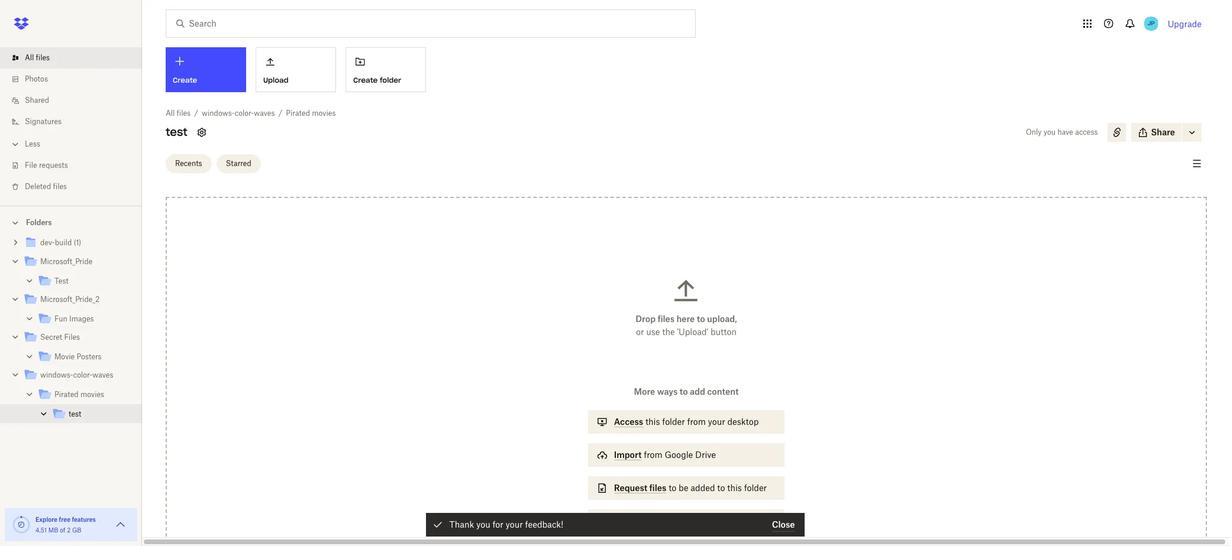 Task type: locate. For each thing, give the bounding box(es) containing it.
access inside more ways to add content element
[[692, 517, 719, 527]]

added
[[691, 483, 715, 494]]

to inside drop files here to upload, or use the 'upload' button
[[697, 314, 705, 324]]

folders button
[[0, 214, 142, 231]]

pirated down the upload
[[286, 109, 310, 118]]

1 horizontal spatial access
[[1075, 128, 1098, 137]]

1 vertical spatial all files link
[[166, 108, 191, 120]]

all up recents "button" at top
[[166, 109, 175, 118]]

create inside popup button
[[173, 76, 197, 85]]

secret
[[40, 333, 62, 342]]

color-
[[235, 109, 254, 118], [73, 371, 92, 380]]

to left add
[[680, 387, 688, 397]]

from right the import
[[644, 450, 663, 460]]

share for share and manage access to this folder
[[614, 517, 638, 527]]

file
[[25, 161, 37, 170]]

alert containing close
[[426, 514, 804, 537]]

deleted files link
[[9, 176, 142, 198]]

all files link up recents on the left top of the page
[[166, 108, 191, 120]]

/ up folder settings icon at the top of the page
[[194, 109, 198, 118]]

1 horizontal spatial your
[[708, 417, 725, 427]]

1 vertical spatial windows-color-waves link
[[24, 368, 133, 384]]

0 vertical spatial movies
[[312, 109, 336, 118]]

files right deleted
[[53, 182, 67, 191]]

signatures
[[25, 117, 62, 126]]

import
[[614, 450, 642, 460]]

1 horizontal spatial you
[[1044, 128, 1056, 137]]

1 vertical spatial test
[[69, 410, 81, 419]]

you inside alert
[[476, 520, 490, 530]]

shared link
[[9, 90, 142, 111]]

you left have
[[1044, 128, 1056, 137]]

/ down the upload
[[278, 109, 282, 118]]

1 horizontal spatial pirated
[[286, 109, 310, 118]]

group containing dev-build (1)
[[0, 231, 142, 432]]

0 vertical spatial color-
[[235, 109, 254, 118]]

thank you for your feedback!
[[449, 520, 563, 530]]

request files to be added to this folder
[[614, 483, 767, 494]]

alert
[[426, 514, 804, 537]]

drive
[[695, 450, 716, 460]]

microsoft_pride
[[40, 257, 93, 266]]

windows-color-waves link
[[202, 108, 275, 120], [24, 368, 133, 384]]

test inside group
[[69, 410, 81, 419]]

add
[[690, 387, 705, 397]]

this
[[646, 417, 660, 427], [727, 483, 742, 494], [731, 517, 746, 527]]

create inside button
[[353, 76, 378, 84]]

list
[[0, 40, 142, 206]]

to right here
[[697, 314, 705, 324]]

1 horizontal spatial pirated movies link
[[286, 108, 336, 120]]

0 vertical spatial share
[[1151, 127, 1175, 137]]

only you have access
[[1026, 128, 1098, 137]]

share button
[[1131, 123, 1182, 142]]

files down create popup button at top
[[177, 109, 191, 118]]

windows-color-waves
[[40, 371, 113, 380]]

files inside drop files here to upload, or use the 'upload' button
[[658, 314, 675, 324]]

from
[[687, 417, 706, 427], [644, 450, 663, 460]]

this right access
[[646, 417, 660, 427]]

windows-color-waves link up folder settings icon at the top of the page
[[202, 108, 275, 120]]

windows- up folder settings icon at the top of the page
[[202, 109, 235, 118]]

all files link up shared "link"
[[9, 47, 142, 69]]

waves down the upload
[[254, 109, 275, 118]]

0 vertical spatial your
[[708, 417, 725, 427]]

0 vertical spatial windows-
[[202, 109, 235, 118]]

0 vertical spatial you
[[1044, 128, 1056, 137]]

movies down the upload popup button
[[312, 109, 336, 118]]

ways
[[657, 387, 678, 397]]

pirated movies link up test link
[[38, 388, 133, 404]]

explore
[[36, 517, 58, 524]]

1 vertical spatial from
[[644, 450, 663, 460]]

to
[[697, 314, 705, 324], [680, 387, 688, 397], [669, 483, 677, 494], [717, 483, 725, 494], [721, 517, 729, 527]]

1 vertical spatial waves
[[92, 371, 113, 380]]

test left folder settings icon at the top of the page
[[166, 125, 188, 139]]

1 horizontal spatial color-
[[235, 109, 254, 118]]

1 vertical spatial you
[[476, 520, 490, 530]]

your right for
[[506, 520, 523, 530]]

of
[[60, 527, 65, 534]]

0 horizontal spatial you
[[476, 520, 490, 530]]

deleted
[[25, 182, 51, 191]]

you for for
[[476, 520, 490, 530]]

share inside 'button'
[[1151, 127, 1175, 137]]

files for drop files here to upload, or use the 'upload' button
[[658, 314, 675, 324]]

be
[[679, 483, 688, 494]]

gb
[[72, 527, 81, 534]]

1 horizontal spatial share
[[1151, 127, 1175, 137]]

None field
[[0, 0, 91, 13]]

0 horizontal spatial test
[[69, 410, 81, 419]]

0 horizontal spatial all files link
[[9, 47, 142, 69]]

0 vertical spatial test
[[166, 125, 188, 139]]

1 horizontal spatial waves
[[254, 109, 275, 118]]

1 horizontal spatial create
[[353, 76, 378, 84]]

color- down movie posters link
[[73, 371, 92, 380]]

0 horizontal spatial all
[[25, 53, 34, 62]]

folder
[[380, 76, 401, 84], [662, 417, 685, 427], [744, 483, 767, 494], [748, 517, 771, 527]]

test down pirated movies
[[69, 410, 81, 419]]

create for create folder
[[353, 76, 378, 84]]

this right the added
[[727, 483, 742, 494]]

files for all files / windows-color-waves / pirated movies
[[177, 109, 191, 118]]

pirated down windows-color-waves
[[54, 391, 79, 399]]

share
[[1151, 127, 1175, 137], [614, 517, 638, 527]]

folder settings image
[[195, 125, 209, 140]]

mb
[[48, 527, 58, 534]]

1 vertical spatial all
[[166, 109, 175, 118]]

all up photos
[[25, 53, 34, 62]]

files for deleted files
[[53, 182, 67, 191]]

0 horizontal spatial windows-color-waves link
[[24, 368, 133, 384]]

windows-
[[202, 109, 235, 118], [40, 371, 73, 380]]

images
[[69, 315, 94, 324]]

1 horizontal spatial all
[[166, 109, 175, 118]]

0 vertical spatial waves
[[254, 109, 275, 118]]

0 horizontal spatial from
[[644, 450, 663, 460]]

desktop
[[728, 417, 759, 427]]

0 vertical spatial access
[[1075, 128, 1098, 137]]

files inside list item
[[36, 53, 50, 62]]

files inside more ways to add content element
[[650, 483, 667, 494]]

0 horizontal spatial create
[[173, 76, 197, 85]]

this left close
[[731, 517, 746, 527]]

access
[[614, 417, 643, 427]]

all files link
[[9, 47, 142, 69], [166, 108, 191, 120]]

1 vertical spatial windows-
[[40, 371, 73, 380]]

movies up test link
[[80, 391, 104, 399]]

drop
[[636, 314, 656, 324]]

movies inside group
[[80, 391, 104, 399]]

0 horizontal spatial windows-
[[40, 371, 73, 380]]

share and manage access to this folder
[[614, 517, 771, 527]]

windows- down movie
[[40, 371, 73, 380]]

the
[[662, 327, 675, 337]]

0 vertical spatial all files link
[[9, 47, 142, 69]]

list containing all files
[[0, 40, 142, 206]]

0 horizontal spatial waves
[[92, 371, 113, 380]]

1 vertical spatial access
[[692, 517, 719, 527]]

color- up the starred
[[235, 109, 254, 118]]

you left for
[[476, 520, 490, 530]]

all inside list item
[[25, 53, 34, 62]]

fun images
[[54, 315, 94, 324]]

to left be
[[669, 483, 677, 494]]

0 vertical spatial pirated
[[286, 109, 310, 118]]

files up photos
[[36, 53, 50, 62]]

your
[[708, 417, 725, 427], [506, 520, 523, 530]]

1 horizontal spatial test
[[166, 125, 188, 139]]

have
[[1058, 128, 1073, 137]]

1 vertical spatial share
[[614, 517, 638, 527]]

test link
[[38, 274, 133, 290]]

windows-color-waves link down movie posters
[[24, 368, 133, 384]]

secret files link
[[24, 330, 133, 346]]

fun
[[54, 315, 67, 324]]

files up the
[[658, 314, 675, 324]]

dev-build (1) link
[[24, 236, 133, 251]]

1 vertical spatial pirated movies link
[[38, 388, 133, 404]]

test link
[[52, 407, 133, 423]]

0 vertical spatial all
[[25, 53, 34, 62]]

0 horizontal spatial share
[[614, 517, 638, 527]]

dropbox image
[[9, 12, 33, 36]]

0 horizontal spatial movies
[[80, 391, 104, 399]]

1 vertical spatial movies
[[80, 391, 104, 399]]

waves inside group
[[92, 371, 113, 380]]

0 horizontal spatial access
[[692, 517, 719, 527]]

0 vertical spatial windows-color-waves link
[[202, 108, 275, 120]]

1 / from the left
[[194, 109, 198, 118]]

photos
[[25, 75, 48, 83]]

create
[[353, 76, 378, 84], [173, 76, 197, 85]]

0 horizontal spatial pirated
[[54, 391, 79, 399]]

1 horizontal spatial from
[[687, 417, 706, 427]]

pirated movies link
[[286, 108, 336, 120], [38, 388, 133, 404]]

request
[[614, 483, 647, 494]]

1 vertical spatial color-
[[73, 371, 92, 380]]

create folder
[[353, 76, 401, 84]]

1 vertical spatial pirated
[[54, 391, 79, 399]]

0 horizontal spatial pirated movies link
[[38, 388, 133, 404]]

pirated
[[286, 109, 310, 118], [54, 391, 79, 399]]

group
[[0, 231, 142, 432]]

0 vertical spatial this
[[646, 417, 660, 427]]

from down add
[[687, 417, 706, 427]]

pirated movies link down the upload popup button
[[286, 108, 336, 120]]

share inside more ways to add content element
[[614, 517, 638, 527]]

0 horizontal spatial your
[[506, 520, 523, 530]]

dev-
[[40, 238, 55, 247]]

movies
[[312, 109, 336, 118], [80, 391, 104, 399]]

your left desktop
[[708, 417, 725, 427]]

0 horizontal spatial /
[[194, 109, 198, 118]]

0 horizontal spatial color-
[[73, 371, 92, 380]]

access for manage
[[692, 517, 719, 527]]

waves down posters at bottom left
[[92, 371, 113, 380]]

all for all files
[[25, 53, 34, 62]]

access right manage
[[692, 517, 719, 527]]

1 vertical spatial your
[[506, 520, 523, 530]]

files left be
[[650, 483, 667, 494]]

all
[[25, 53, 34, 62], [166, 109, 175, 118]]

access right have
[[1075, 128, 1098, 137]]

files
[[36, 53, 50, 62], [177, 109, 191, 118], [53, 182, 67, 191], [658, 314, 675, 324], [650, 483, 667, 494]]

1 horizontal spatial /
[[278, 109, 282, 118]]

4.51
[[36, 527, 47, 534]]

microsoft_pride link
[[24, 254, 133, 270]]

quota usage element
[[12, 516, 31, 535]]

1 horizontal spatial all files link
[[166, 108, 191, 120]]

1 vertical spatial this
[[727, 483, 742, 494]]



Task type: describe. For each thing, give the bounding box(es) containing it.
more ways to add content
[[634, 387, 739, 397]]

create button
[[166, 47, 246, 92]]

only
[[1026, 128, 1042, 137]]

folder inside button
[[380, 76, 401, 84]]

upload
[[263, 76, 289, 84]]

more
[[634, 387, 655, 397]]

drop files here to upload, or use the 'upload' button
[[636, 314, 737, 337]]

close
[[772, 520, 795, 530]]

less
[[25, 140, 40, 149]]

0 vertical spatial pirated movies link
[[286, 108, 336, 120]]

1 horizontal spatial windows-color-waves link
[[202, 108, 275, 120]]

(1)
[[74, 238, 81, 247]]

0 vertical spatial from
[[687, 417, 706, 427]]

all files
[[25, 53, 50, 62]]

file requests link
[[9, 155, 142, 176]]

folders
[[26, 218, 52, 227]]

thank
[[449, 520, 474, 530]]

for
[[493, 520, 503, 530]]

Search in folder "Dropbox" text field
[[189, 17, 671, 30]]

recents button
[[166, 154, 212, 173]]

upload button
[[256, 47, 336, 92]]

import from google drive
[[614, 450, 716, 460]]

all files / windows-color-waves / pirated movies
[[166, 109, 336, 118]]

explore free features 4.51 mb of 2 gb
[[36, 517, 96, 534]]

test
[[54, 277, 69, 286]]

color- inside group
[[73, 371, 92, 380]]

file requests
[[25, 161, 68, 170]]

jp
[[1148, 20, 1155, 27]]

use
[[646, 327, 660, 337]]

starred button
[[216, 154, 261, 173]]

upgrade link
[[1168, 19, 1202, 29]]

to right the added
[[717, 483, 725, 494]]

upload,
[[707, 314, 737, 324]]

and
[[640, 517, 655, 527]]

requests
[[39, 161, 68, 170]]

signatures link
[[9, 111, 142, 133]]

windows- inside group
[[40, 371, 73, 380]]

shared
[[25, 96, 49, 105]]

files
[[64, 333, 80, 342]]

pirated movies
[[54, 391, 104, 399]]

posters
[[77, 353, 102, 362]]

recents
[[175, 159, 202, 168]]

1 horizontal spatial windows-
[[202, 109, 235, 118]]

less image
[[9, 138, 21, 150]]

1 horizontal spatial movies
[[312, 109, 336, 118]]

build
[[55, 238, 72, 247]]

2 / from the left
[[278, 109, 282, 118]]

movie
[[54, 353, 75, 362]]

microsoft_pride_2 link
[[24, 292, 133, 308]]

movie posters
[[54, 353, 102, 362]]

jp button
[[1142, 14, 1161, 33]]

photos link
[[9, 69, 142, 90]]

to down request files to be added to this folder
[[721, 517, 729, 527]]

create for create
[[173, 76, 197, 85]]

create folder button
[[346, 47, 426, 92]]

free
[[59, 517, 70, 524]]

close button
[[772, 518, 795, 533]]

microsoft_pride_2
[[40, 295, 100, 304]]

you for have
[[1044, 128, 1056, 137]]

all files list item
[[0, 47, 142, 69]]

google
[[665, 450, 693, 460]]

fun images link
[[38, 312, 133, 328]]

movie posters link
[[38, 350, 133, 366]]

content
[[707, 387, 739, 397]]

dev-build (1)
[[40, 238, 81, 247]]

feedback!
[[525, 520, 563, 530]]

features
[[72, 517, 96, 524]]

manage
[[657, 517, 690, 527]]

here
[[677, 314, 695, 324]]

all for all files / windows-color-waves / pirated movies
[[166, 109, 175, 118]]

upgrade
[[1168, 19, 1202, 29]]

or
[[636, 327, 644, 337]]

secret files
[[40, 333, 80, 342]]

deleted files
[[25, 182, 67, 191]]

access for have
[[1075, 128, 1098, 137]]

button
[[711, 327, 737, 337]]

more ways to add content element
[[586, 386, 787, 546]]

starred
[[226, 159, 251, 168]]

2
[[67, 527, 71, 534]]

files for all files
[[36, 53, 50, 62]]

share for share
[[1151, 127, 1175, 137]]

'upload'
[[677, 327, 708, 337]]

access this folder from your desktop
[[614, 417, 759, 427]]

files for request files to be added to this folder
[[650, 483, 667, 494]]

your inside more ways to add content element
[[708, 417, 725, 427]]

2 vertical spatial this
[[731, 517, 746, 527]]



Task type: vqa. For each thing, say whether or not it's contained in the screenshot.
Fun Images link
yes



